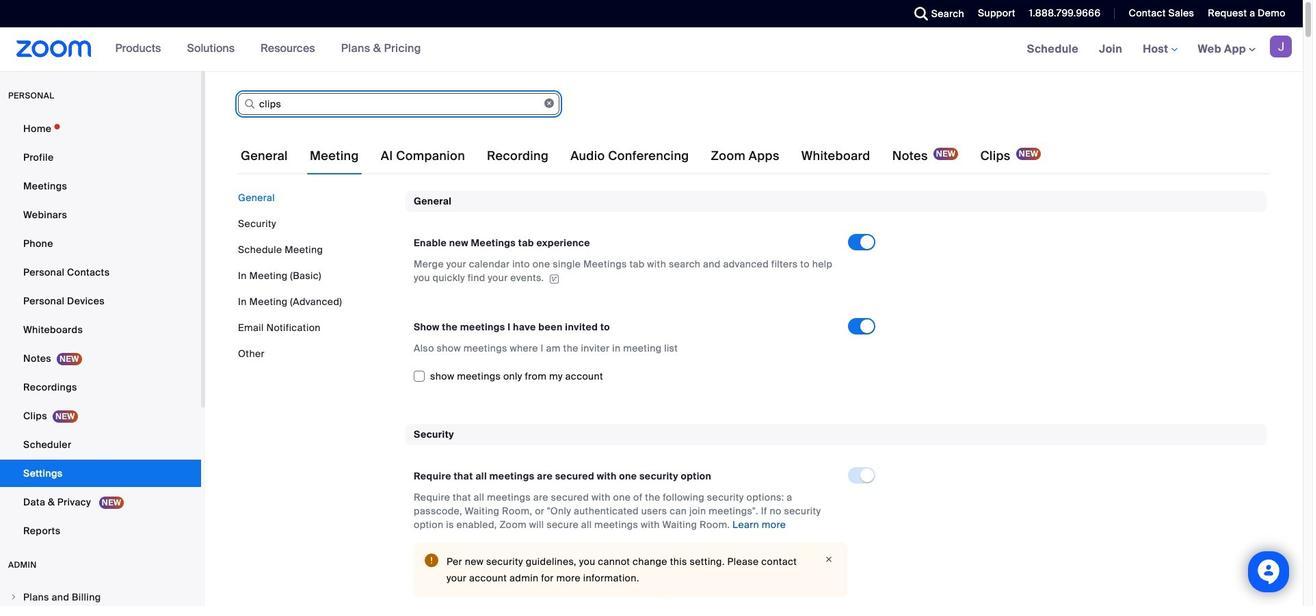 Task type: vqa. For each thing, say whether or not it's contained in the screenshot.
SEARCH CONTACTS INPUT Text Field
no



Task type: locate. For each thing, give the bounding box(es) containing it.
banner
[[0, 27, 1303, 72]]

menu item
[[0, 584, 201, 606]]

menu bar
[[238, 191, 395, 360]]

warning image
[[425, 553, 438, 567]]

Search Settings text field
[[238, 93, 559, 115]]

support version for enable new meetings tab experience image
[[547, 274, 561, 284]]

close image
[[821, 553, 837, 566]]

zoom logo image
[[16, 40, 91, 57]]

alert
[[414, 542, 848, 597]]

application inside the general element
[[414, 257, 836, 285]]

tabs of my account settings page tab list
[[238, 137, 1044, 175]]

application
[[414, 257, 836, 285]]

profile picture image
[[1270, 36, 1292, 57]]



Task type: describe. For each thing, give the bounding box(es) containing it.
security element
[[406, 424, 1267, 606]]

meetings navigation
[[1017, 27, 1303, 72]]

right image
[[10, 593, 18, 601]]

general element
[[406, 191, 1267, 402]]

personal menu menu
[[0, 115, 201, 546]]

product information navigation
[[105, 27, 432, 71]]

alert inside security element
[[414, 542, 848, 597]]



